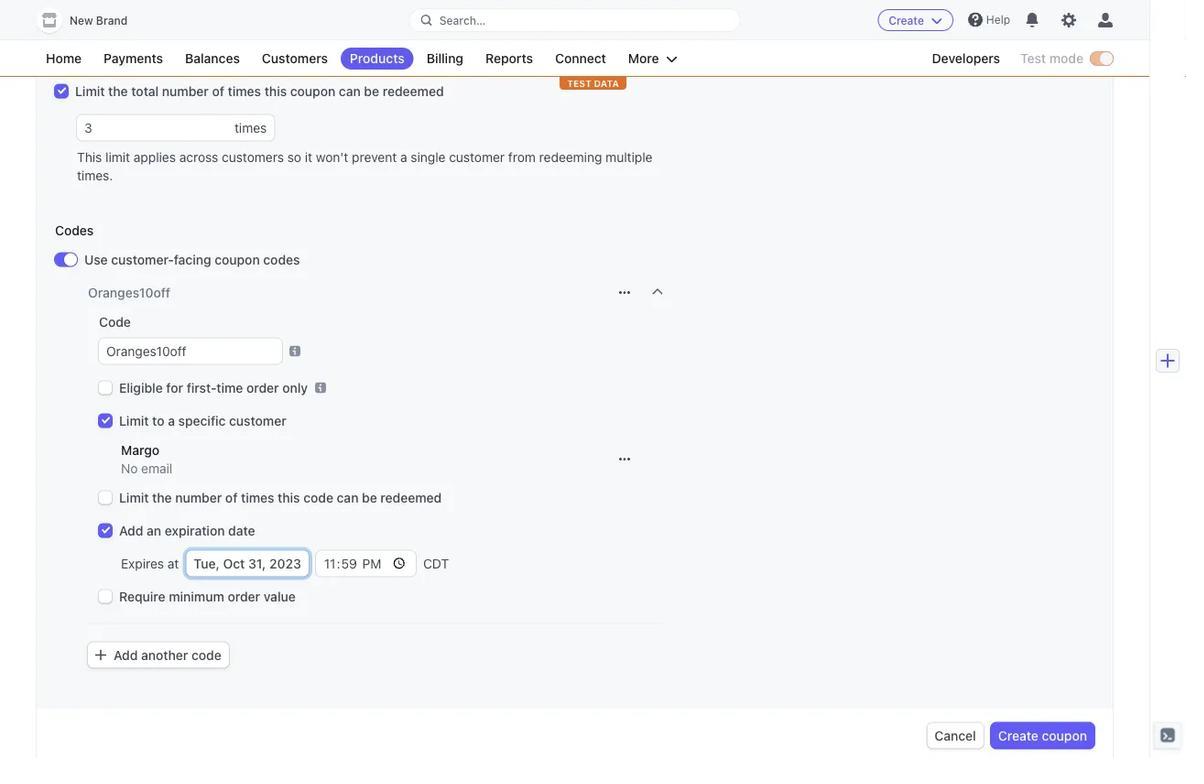 Task type: describe. For each thing, give the bounding box(es) containing it.
customer-
[[111, 252, 174, 268]]

no
[[121, 461, 138, 476]]

add another code
[[114, 648, 222, 663]]

cdt
[[423, 557, 449, 572]]

add for add another code
[[114, 648, 138, 663]]

limit for limit the date range when customers can redeem this coupon
[[75, 58, 105, 73]]

eligible
[[119, 381, 163, 396]]

0 vertical spatial times
[[228, 84, 261, 99]]

code inside button
[[192, 648, 222, 663]]

limit the total number of times this coupon can be redeemed
[[75, 84, 444, 99]]

reports link
[[476, 48, 542, 70]]

new brand
[[70, 14, 128, 27]]

test mode
[[1021, 51, 1084, 66]]

0 vertical spatial order
[[246, 381, 279, 396]]

home link
[[37, 48, 91, 70]]

test
[[567, 78, 592, 88]]

it
[[305, 150, 313, 165]]

from
[[508, 150, 536, 165]]

2 vertical spatial times
[[241, 491, 274, 506]]

total
[[131, 84, 159, 99]]

2023
[[269, 557, 301, 572]]

0 horizontal spatial of
[[212, 84, 224, 99]]

1 svg image from the top
[[619, 288, 630, 299]]

times inside times button
[[235, 120, 267, 136]]

applies
[[134, 150, 176, 165]]

expires at
[[121, 557, 179, 572]]

more
[[628, 51, 659, 66]]

1 horizontal spatial date
[[228, 524, 255, 539]]

this limit applies across customers so it won't prevent a single customer from redeeming multiple times.
[[77, 150, 653, 183]]

balances
[[185, 51, 240, 66]]

1 vertical spatial customer
[[229, 414, 287, 429]]

margo no email
[[121, 443, 173, 476]]

range
[[162, 58, 197, 73]]

0 vertical spatial number
[[162, 84, 209, 99]]

redeem
[[328, 58, 374, 73]]

Search… text field
[[410, 9, 740, 32]]

first-
[[187, 381, 217, 396]]

for
[[166, 381, 183, 396]]

to
[[152, 414, 165, 429]]

1 vertical spatial can
[[339, 84, 361, 99]]

svg image
[[95, 651, 106, 662]]

brand
[[96, 14, 128, 27]]

add an expiration date
[[119, 524, 255, 539]]

only
[[282, 381, 308, 396]]

limit for limit the number of times this code can be redeemed
[[119, 491, 149, 506]]

more button
[[619, 48, 687, 70]]

create coupon button
[[991, 724, 1095, 750]]

tue,
[[194, 557, 220, 572]]

redeeming
[[539, 150, 602, 165]]

limit the number of times this code can be redeemed
[[119, 491, 442, 506]]

expiration
[[165, 524, 225, 539]]

minimum
[[169, 590, 224, 605]]

Search… search field
[[410, 9, 740, 32]]

1 horizontal spatial code
[[303, 491, 333, 506]]

oranges10off button
[[88, 284, 454, 302]]

at
[[168, 557, 179, 572]]

products link
[[341, 48, 414, 70]]

value
[[264, 590, 296, 605]]

products
[[350, 51, 405, 66]]

mode
[[1050, 51, 1084, 66]]

developers
[[932, 51, 1001, 66]]

billing link
[[418, 48, 473, 70]]

expires
[[121, 557, 164, 572]]

00:00 time field
[[316, 552, 416, 577]]

prevent
[[352, 150, 397, 165]]

data
[[594, 78, 619, 88]]

add another code button
[[88, 643, 229, 669]]

email
[[141, 461, 173, 476]]

redemption
[[55, 29, 128, 44]]

this
[[77, 150, 102, 165]]

time
[[217, 381, 243, 396]]

customers link
[[253, 48, 337, 70]]

payments link
[[94, 48, 172, 70]]

1 vertical spatial a
[[168, 414, 175, 429]]

another
[[141, 648, 188, 663]]



Task type: vqa. For each thing, say whether or not it's contained in the screenshot.
the Includes
no



Task type: locate. For each thing, give the bounding box(es) containing it.
a left single
[[400, 150, 407, 165]]

single
[[411, 150, 446, 165]]

date up tue, oct 31, 2023
[[228, 524, 255, 539]]

developers link
[[923, 48, 1010, 70]]

margo
[[121, 443, 160, 458]]

use
[[84, 252, 108, 268]]

limits
[[131, 29, 164, 44]]

times down "limit the date range when customers can redeem this coupon"
[[228, 84, 261, 99]]

oranges10off
[[88, 285, 170, 301]]

0 horizontal spatial code
[[192, 648, 222, 663]]

customer left from
[[449, 150, 505, 165]]

be
[[364, 84, 379, 99], [362, 491, 377, 506]]

this up 2023
[[278, 491, 300, 506]]

help
[[987, 13, 1011, 26]]

can up 00:00 time field
[[337, 491, 359, 506]]

number up expiration
[[175, 491, 222, 506]]

code
[[303, 491, 333, 506], [192, 648, 222, 663]]

1 vertical spatial the
[[108, 84, 128, 99]]

1 vertical spatial this
[[265, 84, 287, 99]]

of down when
[[212, 84, 224, 99]]

create inside button
[[999, 729, 1039, 744]]

require
[[119, 590, 165, 605]]

customers up limit the total number of times this coupon can be redeemed
[[236, 58, 300, 73]]

the for total
[[108, 84, 128, 99]]

a right to
[[168, 414, 175, 429]]

multiple
[[606, 150, 653, 165]]

facing
[[174, 252, 211, 268]]

new
[[70, 14, 93, 27]]

this
[[378, 58, 400, 73], [265, 84, 287, 99], [278, 491, 300, 506]]

2 svg image from the top
[[619, 455, 630, 466]]

create up developers link
[[889, 14, 924, 27]]

won't
[[316, 150, 349, 165]]

across
[[179, 150, 218, 165]]

1 horizontal spatial customer
[[449, 150, 505, 165]]

order
[[246, 381, 279, 396], [228, 590, 260, 605]]

a inside this limit applies across customers so it won't prevent a single customer from redeeming multiple times.
[[400, 150, 407, 165]]

customers
[[262, 51, 328, 66]]

add
[[119, 524, 143, 539], [114, 648, 138, 663]]

codes
[[263, 252, 300, 268]]

1 vertical spatial customers
[[222, 150, 284, 165]]

new brand button
[[37, 7, 146, 33]]

1 vertical spatial date
[[228, 524, 255, 539]]

the
[[108, 58, 128, 73], [108, 84, 128, 99], [152, 491, 172, 506]]

0 vertical spatial svg image
[[619, 288, 630, 299]]

the for number
[[152, 491, 172, 506]]

0 horizontal spatial create
[[889, 14, 924, 27]]

1 horizontal spatial a
[[400, 150, 407, 165]]

1 vertical spatial add
[[114, 648, 138, 663]]

of
[[212, 84, 224, 99], [225, 491, 238, 506]]

a
[[400, 150, 407, 165], [168, 414, 175, 429]]

0 horizontal spatial customer
[[229, 414, 287, 429]]

0 vertical spatial customers
[[236, 58, 300, 73]]

times button
[[235, 115, 274, 141]]

1 vertical spatial order
[[228, 590, 260, 605]]

redeemed
[[383, 84, 444, 99], [381, 491, 442, 506]]

tue, oct 31, 2023 button
[[186, 552, 309, 577]]

the left the total on the left of the page
[[108, 84, 128, 99]]

specific
[[178, 414, 226, 429]]

1 vertical spatial be
[[362, 491, 377, 506]]

codes
[[55, 223, 94, 238]]

limit
[[105, 150, 130, 165]]

0 vertical spatial create
[[889, 14, 924, 27]]

cancel
[[935, 729, 977, 744]]

2 vertical spatial the
[[152, 491, 172, 506]]

test data
[[567, 78, 619, 88]]

code up 00:00 time field
[[303, 491, 333, 506]]

customer down time
[[229, 414, 287, 429]]

1 vertical spatial redeemed
[[381, 491, 442, 506]]

the down email
[[152, 491, 172, 506]]

limit for limit to a specific customer
[[119, 414, 149, 429]]

add right svg icon
[[114, 648, 138, 663]]

home
[[46, 51, 82, 66]]

cancel button
[[928, 724, 984, 750]]

can
[[303, 58, 325, 73], [339, 84, 361, 99], [337, 491, 359, 506]]

can left redeem
[[303, 58, 325, 73]]

customers
[[236, 58, 300, 73], [222, 150, 284, 165]]

limit down home link
[[75, 84, 105, 99]]

add for add an expiration date
[[119, 524, 143, 539]]

of up add an expiration date
[[225, 491, 238, 506]]

0 vertical spatial a
[[400, 150, 407, 165]]

times.
[[77, 168, 113, 183]]

1 horizontal spatial create
[[999, 729, 1039, 744]]

code
[[99, 315, 131, 330]]

order down tue, oct 31, 2023 'button'
[[228, 590, 260, 605]]

create for create coupon
[[999, 729, 1039, 744]]

the for date
[[108, 58, 128, 73]]

connect link
[[546, 48, 616, 70]]

2 vertical spatial can
[[337, 491, 359, 506]]

0 vertical spatial this
[[378, 58, 400, 73]]

0 vertical spatial add
[[119, 524, 143, 539]]

0 horizontal spatial a
[[168, 414, 175, 429]]

1 vertical spatial create
[[999, 729, 1039, 744]]

order left only
[[246, 381, 279, 396]]

times up "31,"
[[241, 491, 274, 506]]

limit down no
[[119, 491, 149, 506]]

1 vertical spatial times
[[235, 120, 267, 136]]

so
[[287, 150, 301, 165]]

create button
[[878, 9, 954, 31]]

0 vertical spatial date
[[131, 58, 158, 73]]

date up the total on the left of the page
[[131, 58, 158, 73]]

customer inside this limit applies across customers so it won't prevent a single customer from redeeming multiple times.
[[449, 150, 505, 165]]

the down redemption limits
[[108, 58, 128, 73]]

0 vertical spatial can
[[303, 58, 325, 73]]

0 vertical spatial the
[[108, 58, 128, 73]]

add left an
[[119, 524, 143, 539]]

this down "limit the date range when customers can redeem this coupon"
[[265, 84, 287, 99]]

1 vertical spatial number
[[175, 491, 222, 506]]

0 vertical spatial customer
[[449, 150, 505, 165]]

1 horizontal spatial of
[[225, 491, 238, 506]]

when
[[200, 58, 233, 73]]

create
[[889, 14, 924, 27], [999, 729, 1039, 744]]

limit the date range when customers can redeem this coupon
[[75, 58, 449, 73]]

2 vertical spatial this
[[278, 491, 300, 506]]

times down limit the total number of times this coupon can be redeemed
[[235, 120, 267, 136]]

customer
[[449, 150, 505, 165], [229, 414, 287, 429]]

1 vertical spatial code
[[192, 648, 222, 663]]

be down redeem
[[364, 84, 379, 99]]

svg image
[[619, 288, 630, 299], [619, 455, 630, 466]]

1 vertical spatial svg image
[[619, 455, 630, 466]]

eligible for first-time order only
[[119, 381, 308, 396]]

oct
[[223, 557, 245, 572]]

an
[[147, 524, 161, 539]]

payments
[[104, 51, 163, 66]]

times
[[228, 84, 261, 99], [235, 120, 267, 136], [241, 491, 274, 506]]

coupon inside create coupon button
[[1042, 729, 1088, 744]]

redeemed down the billing link
[[383, 84, 444, 99]]

0 vertical spatial code
[[303, 491, 333, 506]]

redemption limits
[[55, 29, 164, 44]]

FRIENDS20 text field
[[99, 339, 282, 365]]

1 vertical spatial of
[[225, 491, 238, 506]]

test
[[1021, 51, 1046, 66]]

create for create
[[889, 14, 924, 27]]

coupon
[[404, 58, 449, 73], [290, 84, 336, 99], [215, 252, 260, 268], [1042, 729, 1088, 744]]

help button
[[961, 5, 1018, 34]]

0 vertical spatial redeemed
[[383, 84, 444, 99]]

this right redeem
[[378, 58, 400, 73]]

limit left to
[[119, 414, 149, 429]]

create right 'cancel'
[[999, 729, 1039, 744]]

use customer-facing coupon codes
[[84, 252, 300, 268]]

create inside button
[[889, 14, 924, 27]]

billing
[[427, 51, 464, 66]]

date
[[131, 58, 158, 73], [228, 524, 255, 539]]

balances link
[[176, 48, 249, 70]]

0 vertical spatial be
[[364, 84, 379, 99]]

connect
[[555, 51, 606, 66]]

create coupon
[[999, 729, 1088, 744]]

limit to a specific customer
[[119, 414, 287, 429]]

code right another
[[192, 648, 222, 663]]

can down redeem
[[339, 84, 361, 99]]

be up 00:00 time field
[[362, 491, 377, 506]]

None text field
[[77, 115, 235, 141]]

customers down times button
[[222, 150, 284, 165]]

limit down redemption
[[75, 58, 105, 73]]

tue, oct 31, 2023
[[194, 557, 301, 572]]

customers inside this limit applies across customers so it won't prevent a single customer from redeeming multiple times.
[[222, 150, 284, 165]]

0 vertical spatial of
[[212, 84, 224, 99]]

0 horizontal spatial date
[[131, 58, 158, 73]]

31,
[[248, 557, 266, 572]]

limit for limit the total number of times this coupon can be redeemed
[[75, 84, 105, 99]]

add inside "add another code" button
[[114, 648, 138, 663]]

reports
[[486, 51, 533, 66]]

require minimum order value
[[119, 590, 296, 605]]

redeemed up cdt
[[381, 491, 442, 506]]

number down range
[[162, 84, 209, 99]]



